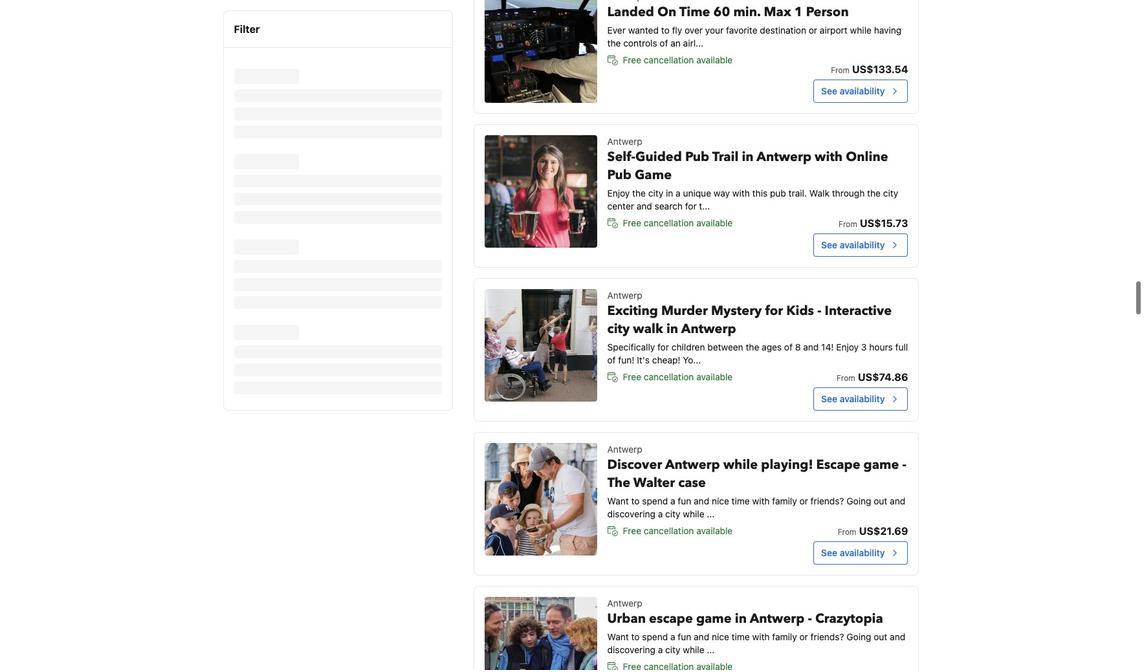 Task type: describe. For each thing, give the bounding box(es) containing it.
from us$21.69
[[838, 525, 908, 537]]

way
[[714, 188, 730, 199]]

time inside antwerp urban escape game in antwerp - crazytopia want to spend a fun and nice time with family or friends? going out and discovering a city while ...
[[732, 632, 750, 643]]

while inside landed on time 60 min. max 1 person ever wanted to fly over your favorite destination or airport while having the controls of an airl...
[[850, 25, 872, 36]]

airport
[[820, 25, 848, 36]]

or inside antwerp urban escape game in antwerp - crazytopia want to spend a fun and nice time with family or friends? going out and discovering a city while ...
[[799, 632, 808, 643]]

ever
[[607, 25, 626, 36]]

while left playing!
[[723, 456, 758, 474]]

60
[[713, 3, 730, 21]]

fly
[[672, 25, 682, 36]]

escape
[[649, 610, 693, 628]]

see availability for exciting murder mystery for kids - interactive city walk in antwerp
[[821, 393, 885, 404]]

0 vertical spatial pub
[[685, 148, 709, 166]]

enjoy inside antwerp self-guided pub trail in antwerp with online pub game enjoy the city in a unique way with this pub trail. walk through the city center and search for t...
[[607, 188, 630, 199]]

a inside antwerp self-guided pub trail in antwerp with online pub game enjoy the city in a unique way with this pub trail. walk through the city center and search for t...
[[676, 188, 680, 199]]

to inside antwerp urban escape game in antwerp - crazytopia want to spend a fun and nice time with family or friends? going out and discovering a city while ...
[[631, 632, 640, 643]]

an
[[671, 38, 681, 49]]

nice inside antwerp urban escape game in antwerp - crazytopia want to spend a fun and nice time with family or friends? going out and discovering a city while ...
[[712, 632, 729, 643]]

14!
[[821, 342, 834, 353]]

0 horizontal spatial pub
[[607, 166, 632, 184]]

walter
[[633, 474, 675, 492]]

case
[[678, 474, 706, 492]]

- inside antwerp discover antwerp while playing! escape game - the walter case want to spend a fun and nice time with family or friends? going out and discovering a city while ...
[[902, 456, 906, 474]]

exciting murder mystery for kids - interactive city walk in antwerp image
[[484, 289, 597, 402]]

city inside antwerp exciting murder mystery for kids - interactive city walk in antwerp specifically for children between the ages of 8 and 14! enjoy 3 hours full of fun! it's cheap! yo...
[[607, 320, 630, 338]]

fun inside antwerp discover antwerp while playing! escape game - the walter case want to spend a fun and nice time with family or friends? going out and discovering a city while ...
[[678, 496, 691, 507]]

... inside antwerp discover antwerp while playing! escape game - the walter case want to spend a fun and nice time with family or friends? going out and discovering a city while ...
[[707, 509, 715, 520]]

t...
[[699, 201, 710, 212]]

urban escape game in antwerp - crazytopia image
[[484, 597, 597, 670]]

time
[[679, 3, 710, 21]]

1 vertical spatial for
[[765, 302, 783, 320]]

cheap!
[[652, 355, 680, 366]]

to inside landed on time 60 min. max 1 person ever wanted to fly over your favorite destination or airport while having the controls of an airl...
[[661, 25, 669, 36]]

landed on time 60 min. max 1 person ever wanted to fly over your favorite destination or airport while having the controls of an airl...
[[607, 3, 902, 49]]

urban
[[607, 610, 646, 628]]

city inside antwerp discover antwerp while playing! escape game - the walter case want to spend a fun and nice time with family or friends? going out and discovering a city while ...
[[665, 509, 680, 520]]

destination
[[760, 25, 806, 36]]

free cancellation available for case
[[623, 525, 733, 536]]

time inside antwerp discover antwerp while playing! escape game - the walter case want to spend a fun and nice time with family or friends? going out and discovering a city while ...
[[732, 496, 750, 507]]

from for discover antwerp while playing! escape game - the walter case
[[838, 527, 856, 537]]

max
[[764, 3, 791, 21]]

spend inside antwerp discover antwerp while playing! escape game - the walter case want to spend a fun and nice time with family or friends? going out and discovering a city while ...
[[642, 496, 668, 507]]

fun inside antwerp urban escape game in antwerp - crazytopia want to spend a fun and nice time with family or friends? going out and discovering a city while ...
[[678, 632, 691, 643]]

availability for self-guided pub trail in antwerp with online pub game
[[840, 239, 885, 250]]

going inside antwerp urban escape game in antwerp - crazytopia want to spend a fun and nice time with family or friends? going out and discovering a city while ...
[[847, 632, 871, 643]]

family inside antwerp urban escape game in antwerp - crazytopia want to spend a fun and nice time with family or friends? going out and discovering a city while ...
[[772, 632, 797, 643]]

trail.
[[789, 188, 807, 199]]

from us$15.73
[[839, 217, 908, 229]]

game
[[635, 166, 672, 184]]

availability for landed on time 60 min. max 1 person
[[840, 85, 885, 96]]

available for game
[[696, 217, 733, 228]]

1
[[794, 3, 803, 21]]

online
[[846, 148, 888, 166]]

while inside antwerp urban escape game in antwerp - crazytopia want to spend a fun and nice time with family or friends? going out and discovering a city while ...
[[683, 644, 704, 655]]

hours
[[869, 342, 893, 353]]

playing!
[[761, 456, 813, 474]]

and inside antwerp self-guided pub trail in antwerp with online pub game enjoy the city in a unique way with this pub trail. walk through the city center and search for t...
[[637, 201, 652, 212]]

walk
[[633, 320, 663, 338]]

city inside antwerp urban escape game in antwerp - crazytopia want to spend a fun and nice time with family or friends? going out and discovering a city while ...
[[665, 644, 680, 655]]

from us$74.86
[[837, 371, 908, 383]]

see availability for self-guided pub trail in antwerp with online pub game
[[821, 239, 885, 250]]

guided
[[635, 148, 682, 166]]

on
[[657, 3, 676, 21]]

family inside antwerp discover antwerp while playing! escape game - the walter case want to spend a fun and nice time with family or friends? going out and discovering a city while ...
[[772, 496, 797, 507]]

see availability for landed on time 60 min. max 1 person
[[821, 85, 885, 96]]

mystery
[[711, 302, 762, 320]]

- for interactive
[[817, 302, 821, 320]]

antwerp self-guided pub trail in antwerp with online pub game enjoy the city in a unique way with this pub trail. walk through the city center and search for t...
[[607, 136, 898, 212]]

antwerp exciting murder mystery for kids - interactive city walk in antwerp specifically for children between the ages of 8 and 14! enjoy 3 hours full of fun! it's cheap! yo...
[[607, 290, 908, 366]]

see for antwerp
[[821, 239, 837, 250]]

ages
[[762, 342, 782, 353]]

enjoy inside antwerp exciting murder mystery for kids - interactive city walk in antwerp specifically for children between the ages of 8 and 14! enjoy 3 hours full of fun! it's cheap! yo...
[[836, 342, 859, 353]]

availability for discover antwerp while playing! escape game - the walter case
[[840, 547, 885, 558]]

the up center
[[632, 188, 646, 199]]

the
[[607, 474, 630, 492]]

filter
[[234, 23, 260, 35]]

of inside landed on time 60 min. max 1 person ever wanted to fly over your favorite destination or airport while having the controls of an airl...
[[660, 38, 668, 49]]

the inside landed on time 60 min. max 1 person ever wanted to fly over your favorite destination or airport while having the controls of an airl...
[[607, 38, 621, 49]]

want inside antwerp urban escape game in antwerp - crazytopia want to spend a fun and nice time with family or friends? going out and discovering a city while ...
[[607, 632, 629, 643]]

escape
[[816, 456, 860, 474]]

2 vertical spatial of
[[607, 355, 616, 366]]

or inside landed on time 60 min. max 1 person ever wanted to fly over your favorite destination or airport while having the controls of an airl...
[[809, 25, 817, 36]]

in inside antwerp exciting murder mystery for kids - interactive city walk in antwerp specifically for children between the ages of 8 and 14! enjoy 3 hours full of fun! it's cheap! yo...
[[666, 320, 678, 338]]

favorite
[[726, 25, 757, 36]]

between
[[707, 342, 743, 353]]

min.
[[733, 3, 761, 21]]

city up us$15.73
[[883, 188, 898, 199]]

search
[[655, 201, 683, 212]]

available for in
[[696, 371, 733, 382]]

friends? inside antwerp discover antwerp while playing! escape game - the walter case want to spend a fun and nice time with family or friends? going out and discovering a city while ...
[[811, 496, 844, 507]]

nice inside antwerp discover antwerp while playing! escape game - the walter case want to spend a fun and nice time with family or friends? going out and discovering a city while ...
[[712, 496, 729, 507]]

through
[[832, 188, 865, 199]]

children
[[671, 342, 705, 353]]



Task type: vqa. For each thing, say whether or not it's contained in the screenshot.
or inside "Landed On Time 60 min. Max 1 Person Ever wanted to fly over your favorite destination or airport while having the controls of an airl..."
yes



Task type: locate. For each thing, give the bounding box(es) containing it.
with
[[815, 148, 843, 166], [732, 188, 750, 199], [752, 496, 770, 507], [752, 632, 770, 643]]

or
[[809, 25, 817, 36], [799, 496, 808, 507], [799, 632, 808, 643]]

free
[[623, 54, 641, 65], [623, 217, 641, 228], [623, 371, 641, 382], [623, 525, 641, 536]]

free for wanted
[[623, 54, 641, 65]]

4 cancellation from the top
[[644, 525, 694, 536]]

city
[[648, 188, 663, 199], [883, 188, 898, 199], [607, 320, 630, 338], [665, 509, 680, 520], [665, 644, 680, 655]]

free cancellation available down cheap!
[[623, 371, 733, 382]]

antwerp discover antwerp while playing! escape game - the walter case want to spend a fun and nice time with family or friends? going out and discovering a city while ...
[[607, 444, 906, 520]]

free for walk
[[623, 371, 641, 382]]

available
[[696, 54, 733, 65], [696, 217, 733, 228], [696, 371, 733, 382], [696, 525, 733, 536]]

discovering inside antwerp urban escape game in antwerp - crazytopia want to spend a fun and nice time with family or friends? going out and discovering a city while ...
[[607, 644, 655, 655]]

4 free cancellation available from the top
[[623, 525, 733, 536]]

from left us$74.86
[[837, 373, 855, 383]]

from
[[831, 65, 850, 75], [839, 219, 857, 229], [837, 373, 855, 383], [838, 527, 856, 537]]

want down 'urban'
[[607, 632, 629, 643]]

available for case
[[696, 525, 733, 536]]

0 vertical spatial want
[[607, 496, 629, 507]]

full
[[895, 342, 908, 353]]

for left t...
[[685, 201, 697, 212]]

1 availability from the top
[[840, 85, 885, 96]]

cancellation
[[644, 54, 694, 65], [644, 217, 694, 228], [644, 371, 694, 382], [644, 525, 694, 536]]

the left ages
[[746, 342, 759, 353]]

0 vertical spatial discovering
[[607, 509, 655, 520]]

from inside from us$133.54
[[831, 65, 850, 75]]

enjoy left 3
[[836, 342, 859, 353]]

free cancellation available for game
[[623, 217, 733, 228]]

0 vertical spatial to
[[661, 25, 669, 36]]

see for 1
[[821, 85, 837, 96]]

discovering
[[607, 509, 655, 520], [607, 644, 655, 655]]

want inside antwerp discover antwerp while playing! escape game - the walter case want to spend a fun and nice time with family or friends? going out and discovering a city while ...
[[607, 496, 629, 507]]

want
[[607, 496, 629, 507], [607, 632, 629, 643]]

0 vertical spatial going
[[847, 496, 871, 507]]

city up the specifically
[[607, 320, 630, 338]]

pub
[[770, 188, 786, 199]]

see for -
[[821, 393, 837, 404]]

2 available from the top
[[696, 217, 733, 228]]

1 vertical spatial to
[[631, 496, 640, 507]]

the inside antwerp exciting murder mystery for kids - interactive city walk in antwerp specifically for children between the ages of 8 and 14! enjoy 3 hours full of fun! it's cheap! yo...
[[746, 342, 759, 353]]

free down center
[[623, 217, 641, 228]]

out inside antwerp discover antwerp while playing! escape game - the walter case want to spend a fun and nice time with family or friends? going out and discovering a city while ...
[[874, 496, 887, 507]]

2 family from the top
[[772, 632, 797, 643]]

from for self-guided pub trail in antwerp with online pub game
[[839, 219, 857, 229]]

1 vertical spatial of
[[784, 342, 793, 353]]

2 spend from the top
[[642, 632, 668, 643]]

interactive
[[825, 302, 892, 320]]

3 availability from the top
[[840, 393, 885, 404]]

0 horizontal spatial enjoy
[[607, 188, 630, 199]]

exciting
[[607, 302, 658, 320]]

us$133.54
[[852, 63, 908, 75]]

pub
[[685, 148, 709, 166], [607, 166, 632, 184]]

from for landed on time 60 min. max 1 person
[[831, 65, 850, 75]]

1 free cancellation available from the top
[[623, 54, 733, 65]]

pub left trail
[[685, 148, 709, 166]]

2 cancellation from the top
[[644, 217, 694, 228]]

free for walter
[[623, 525, 641, 536]]

available for to
[[696, 54, 733, 65]]

1 horizontal spatial game
[[864, 456, 899, 474]]

2 ... from the top
[[707, 644, 715, 655]]

0 vertical spatial nice
[[712, 496, 729, 507]]

free cancellation available down search
[[623, 217, 733, 228]]

want down the
[[607, 496, 629, 507]]

availability down from us$21.69
[[840, 547, 885, 558]]

2 see availability from the top
[[821, 239, 885, 250]]

available down "yo..."
[[696, 371, 733, 382]]

- for crazytopia
[[808, 610, 812, 628]]

cancellation down walter
[[644, 525, 694, 536]]

2 vertical spatial or
[[799, 632, 808, 643]]

enjoy
[[607, 188, 630, 199], [836, 342, 859, 353]]

2 want from the top
[[607, 632, 629, 643]]

0 vertical spatial ...
[[707, 509, 715, 520]]

...
[[707, 509, 715, 520], [707, 644, 715, 655]]

1 vertical spatial ...
[[707, 644, 715, 655]]

of
[[660, 38, 668, 49], [784, 342, 793, 353], [607, 355, 616, 366]]

0 vertical spatial of
[[660, 38, 668, 49]]

free cancellation available down case
[[623, 525, 733, 536]]

see availability down from us$74.86 at bottom right
[[821, 393, 885, 404]]

spend inside antwerp urban escape game in antwerp - crazytopia want to spend a fun and nice time with family or friends? going out and discovering a city while ...
[[642, 632, 668, 643]]

cancellation for to
[[644, 54, 694, 65]]

out
[[874, 496, 887, 507], [874, 632, 887, 643]]

antwerp urban escape game in antwerp - crazytopia want to spend a fun and nice time with family or friends? going out and discovering a city while ...
[[607, 598, 905, 655]]

person
[[806, 3, 849, 21]]

1 vertical spatial family
[[772, 632, 797, 643]]

2 vertical spatial -
[[808, 610, 812, 628]]

center
[[607, 201, 634, 212]]

of left fun!
[[607, 355, 616, 366]]

0 horizontal spatial -
[[808, 610, 812, 628]]

crazytopia
[[815, 610, 883, 628]]

0 vertical spatial spend
[[642, 496, 668, 507]]

0 horizontal spatial of
[[607, 355, 616, 366]]

discovering down the
[[607, 509, 655, 520]]

discovering down 'urban'
[[607, 644, 655, 655]]

to left fly
[[661, 25, 669, 36]]

1 horizontal spatial of
[[660, 38, 668, 49]]

and
[[637, 201, 652, 212], [803, 342, 819, 353], [694, 496, 709, 507], [890, 496, 905, 507], [694, 632, 709, 643], [890, 632, 905, 643]]

2 friends? from the top
[[811, 632, 844, 643]]

2 time from the top
[[732, 632, 750, 643]]

wanted
[[628, 25, 659, 36]]

1 vertical spatial out
[[874, 632, 887, 643]]

cancellation down cheap!
[[644, 371, 694, 382]]

availability down from us$133.54
[[840, 85, 885, 96]]

for inside antwerp self-guided pub trail in antwerp with online pub game enjoy the city in a unique way with this pub trail. walk through the city center and search for t...
[[685, 201, 697, 212]]

airl...
[[683, 38, 703, 49]]

1 vertical spatial enjoy
[[836, 342, 859, 353]]

to inside antwerp discover antwerp while playing! escape game - the walter case want to spend a fun and nice time with family or friends? going out and discovering a city while ...
[[631, 496, 640, 507]]

from left us$21.69
[[838, 527, 856, 537]]

0 vertical spatial time
[[732, 496, 750, 507]]

2 going from the top
[[847, 632, 871, 643]]

2 horizontal spatial for
[[765, 302, 783, 320]]

spend down escape
[[642, 632, 668, 643]]

1 available from the top
[[696, 54, 733, 65]]

... inside antwerp urban escape game in antwerp - crazytopia want to spend a fun and nice time with family or friends? going out and discovering a city while ...
[[707, 644, 715, 655]]

free down fun!
[[623, 371, 641, 382]]

3 see availability from the top
[[821, 393, 885, 404]]

1 going from the top
[[847, 496, 871, 507]]

available down t...
[[696, 217, 733, 228]]

us$74.86
[[858, 371, 908, 383]]

going up from us$21.69
[[847, 496, 871, 507]]

while down case
[[683, 509, 704, 520]]

2 horizontal spatial of
[[784, 342, 793, 353]]

free cancellation available for in
[[623, 371, 733, 382]]

see for game
[[821, 547, 837, 558]]

from inside from us$74.86
[[837, 373, 855, 383]]

your
[[705, 25, 724, 36]]

1 horizontal spatial -
[[817, 302, 821, 320]]

while
[[850, 25, 872, 36], [723, 456, 758, 474], [683, 509, 704, 520], [683, 644, 704, 655]]

1 free from the top
[[623, 54, 641, 65]]

for
[[685, 201, 697, 212], [765, 302, 783, 320], [657, 342, 669, 353]]

pub down self- at the top right of page
[[607, 166, 632, 184]]

1 see availability from the top
[[821, 85, 885, 96]]

4 see availability from the top
[[821, 547, 885, 558]]

free down the
[[623, 525, 641, 536]]

cancellation down search
[[644, 217, 694, 228]]

going down crazytopia
[[847, 632, 871, 643]]

0 vertical spatial fun
[[678, 496, 691, 507]]

- inside antwerp urban escape game in antwerp - crazytopia want to spend a fun and nice time with family or friends? going out and discovering a city while ...
[[808, 610, 812, 628]]

0 vertical spatial for
[[685, 201, 697, 212]]

over
[[685, 25, 703, 36]]

and inside antwerp exciting murder mystery for kids - interactive city walk in antwerp specifically for children between the ages of 8 and 14! enjoy 3 hours full of fun! it's cheap! yo...
[[803, 342, 819, 353]]

unique
[[683, 188, 711, 199]]

2 discovering from the top
[[607, 644, 655, 655]]

2 see from the top
[[821, 239, 837, 250]]

the right through
[[867, 188, 881, 199]]

us$21.69
[[859, 525, 908, 537]]

friends?
[[811, 496, 844, 507], [811, 632, 844, 643]]

see availability down from us$15.73 at the right top
[[821, 239, 885, 250]]

the down ever
[[607, 38, 621, 49]]

1 vertical spatial fun
[[678, 632, 691, 643]]

going inside antwerp discover antwerp while playing! escape game - the walter case want to spend a fun and nice time with family or friends? going out and discovering a city while ...
[[847, 496, 871, 507]]

1 nice from the top
[[712, 496, 729, 507]]

a
[[676, 188, 680, 199], [670, 496, 675, 507], [658, 509, 663, 520], [670, 632, 675, 643], [658, 644, 663, 655]]

1 want from the top
[[607, 496, 629, 507]]

3 free cancellation available from the top
[[623, 371, 733, 382]]

1 vertical spatial spend
[[642, 632, 668, 643]]

1 vertical spatial want
[[607, 632, 629, 643]]

trail
[[712, 148, 739, 166]]

of left 8
[[784, 342, 793, 353]]

0 vertical spatial enjoy
[[607, 188, 630, 199]]

friends? down crazytopia
[[811, 632, 844, 643]]

going
[[847, 496, 871, 507], [847, 632, 871, 643]]

time
[[732, 496, 750, 507], [732, 632, 750, 643]]

available down case
[[696, 525, 733, 536]]

availability down from us$15.73 at the right top
[[840, 239, 885, 250]]

kids
[[786, 302, 814, 320]]

free cancellation available down an
[[623, 54, 733, 65]]

availability
[[840, 85, 885, 96], [840, 239, 885, 250], [840, 393, 885, 404], [840, 547, 885, 558]]

city up search
[[648, 188, 663, 199]]

landed on time 60 min. max 1 person image
[[484, 0, 597, 103]]

free down controls
[[623, 54, 641, 65]]

fun down escape
[[678, 632, 691, 643]]

to down walter
[[631, 496, 640, 507]]

or inside antwerp discover antwerp while playing! escape game - the walter case want to spend a fun and nice time with family or friends? going out and discovering a city while ...
[[799, 496, 808, 507]]

availability for exciting murder mystery for kids - interactive city walk in antwerp
[[840, 393, 885, 404]]

2 fun from the top
[[678, 632, 691, 643]]

see availability down from us$133.54
[[821, 85, 885, 96]]

self-
[[607, 148, 635, 166]]

0 vertical spatial -
[[817, 302, 821, 320]]

from inside from us$21.69
[[838, 527, 856, 537]]

out inside antwerp urban escape game in antwerp - crazytopia want to spend a fun and nice time with family or friends? going out and discovering a city while ...
[[874, 632, 887, 643]]

1 vertical spatial pub
[[607, 166, 632, 184]]

having
[[874, 25, 902, 36]]

specifically
[[607, 342, 655, 353]]

the
[[607, 38, 621, 49], [632, 188, 646, 199], [867, 188, 881, 199], [746, 342, 759, 353]]

game
[[864, 456, 899, 474], [696, 610, 732, 628]]

availability down from us$74.86 at bottom right
[[840, 393, 885, 404]]

while left having
[[850, 25, 872, 36]]

for left kids
[[765, 302, 783, 320]]

game inside antwerp urban escape game in antwerp - crazytopia want to spend a fun and nice time with family or friends? going out and discovering a city while ...
[[696, 610, 732, 628]]

from inside from us$15.73
[[839, 219, 857, 229]]

1 ... from the top
[[707, 509, 715, 520]]

self-guided pub trail in antwerp with online pub game image
[[484, 135, 597, 248]]

1 friends? from the top
[[811, 496, 844, 507]]

for up cheap!
[[657, 342, 669, 353]]

0 vertical spatial out
[[874, 496, 887, 507]]

landed
[[607, 3, 654, 21]]

1 vertical spatial -
[[902, 456, 906, 474]]

cancellation for game
[[644, 217, 694, 228]]

fun!
[[618, 355, 634, 366]]

from us$133.54
[[831, 63, 908, 75]]

spend down walter
[[642, 496, 668, 507]]

0 vertical spatial friends?
[[811, 496, 844, 507]]

1 spend from the top
[[642, 496, 668, 507]]

discover antwerp while playing! escape game - the walter case image
[[484, 443, 597, 556]]

cancellation for in
[[644, 371, 694, 382]]

1 vertical spatial game
[[696, 610, 732, 628]]

with inside antwerp urban escape game in antwerp - crazytopia want to spend a fun and nice time with family or friends? going out and discovering a city while ...
[[752, 632, 770, 643]]

2 vertical spatial to
[[631, 632, 640, 643]]

to
[[661, 25, 669, 36], [631, 496, 640, 507], [631, 632, 640, 643]]

0 horizontal spatial game
[[696, 610, 732, 628]]

free for pub
[[623, 217, 641, 228]]

see availability
[[821, 85, 885, 96], [821, 239, 885, 250], [821, 393, 885, 404], [821, 547, 885, 558]]

it's
[[637, 355, 650, 366]]

walk
[[809, 188, 829, 199]]

0 vertical spatial or
[[809, 25, 817, 36]]

city down escape
[[665, 644, 680, 655]]

3
[[861, 342, 867, 353]]

friends? down escape
[[811, 496, 844, 507]]

to down 'urban'
[[631, 632, 640, 643]]

this
[[752, 188, 768, 199]]

1 vertical spatial going
[[847, 632, 871, 643]]

0 vertical spatial game
[[864, 456, 899, 474]]

1 horizontal spatial for
[[685, 201, 697, 212]]

0 horizontal spatial for
[[657, 342, 669, 353]]

1 vertical spatial or
[[799, 496, 808, 507]]

1 see from the top
[[821, 85, 837, 96]]

2 horizontal spatial -
[[902, 456, 906, 474]]

with inside antwerp discover antwerp while playing! escape game - the walter case want to spend a fun and nice time with family or friends? going out and discovering a city while ...
[[752, 496, 770, 507]]

enjoy up center
[[607, 188, 630, 199]]

from for exciting murder mystery for kids - interactive city walk in antwerp
[[837, 373, 855, 383]]

4 availability from the top
[[840, 547, 885, 558]]

of left an
[[660, 38, 668, 49]]

out down crazytopia
[[874, 632, 887, 643]]

4 free from the top
[[623, 525, 641, 536]]

out up us$21.69
[[874, 496, 887, 507]]

1 out from the top
[[874, 496, 887, 507]]

family
[[772, 496, 797, 507], [772, 632, 797, 643]]

free cancellation available for to
[[623, 54, 733, 65]]

- inside antwerp exciting murder mystery for kids - interactive city walk in antwerp specifically for children between the ages of 8 and 14! enjoy 3 hours full of fun! it's cheap! yo...
[[817, 302, 821, 320]]

2 nice from the top
[[712, 632, 729, 643]]

1 time from the top
[[732, 496, 750, 507]]

fun down case
[[678, 496, 691, 507]]

1 fun from the top
[[678, 496, 691, 507]]

3 see from the top
[[821, 393, 837, 404]]

1 family from the top
[[772, 496, 797, 507]]

fun
[[678, 496, 691, 507], [678, 632, 691, 643]]

1 horizontal spatial enjoy
[[836, 342, 859, 353]]

3 cancellation from the top
[[644, 371, 694, 382]]

controls
[[623, 38, 657, 49]]

murder
[[661, 302, 708, 320]]

discover
[[607, 456, 662, 474]]

2 availability from the top
[[840, 239, 885, 250]]

see availability down from us$21.69
[[821, 547, 885, 558]]

2 free from the top
[[623, 217, 641, 228]]

game inside antwerp discover antwerp while playing! escape game - the walter case want to spend a fun and nice time with family or friends? going out and discovering a city while ...
[[864, 456, 899, 474]]

4 see from the top
[[821, 547, 837, 558]]

us$15.73
[[860, 217, 908, 229]]

spend
[[642, 496, 668, 507], [642, 632, 668, 643]]

1 horizontal spatial pub
[[685, 148, 709, 166]]

cancellation for case
[[644, 525, 694, 536]]

1 cancellation from the top
[[644, 54, 694, 65]]

yo...
[[683, 355, 701, 366]]

free cancellation available
[[623, 54, 733, 65], [623, 217, 733, 228], [623, 371, 733, 382], [623, 525, 733, 536]]

cancellation down an
[[644, 54, 694, 65]]

0 vertical spatial family
[[772, 496, 797, 507]]

see availability for discover antwerp while playing! escape game - the walter case
[[821, 547, 885, 558]]

8
[[795, 342, 801, 353]]

1 vertical spatial friends?
[[811, 632, 844, 643]]

from left us$133.54
[[831, 65, 850, 75]]

4 available from the top
[[696, 525, 733, 536]]

1 vertical spatial nice
[[712, 632, 729, 643]]

discovering inside antwerp discover antwerp while playing! escape game - the walter case want to spend a fun and nice time with family or friends? going out and discovering a city while ...
[[607, 509, 655, 520]]

available down airl...
[[696, 54, 733, 65]]

3 available from the top
[[696, 371, 733, 382]]

1 discovering from the top
[[607, 509, 655, 520]]

in inside antwerp urban escape game in antwerp - crazytopia want to spend a fun and nice time with family or friends? going out and discovering a city while ...
[[735, 610, 747, 628]]

nice
[[712, 496, 729, 507], [712, 632, 729, 643]]

1 vertical spatial time
[[732, 632, 750, 643]]

2 out from the top
[[874, 632, 887, 643]]

friends? inside antwerp urban escape game in antwerp - crazytopia want to spend a fun and nice time with family or friends? going out and discovering a city while ...
[[811, 632, 844, 643]]

3 free from the top
[[623, 371, 641, 382]]

city down walter
[[665, 509, 680, 520]]

while down escape
[[683, 644, 704, 655]]

2 free cancellation available from the top
[[623, 217, 733, 228]]

from down through
[[839, 219, 857, 229]]

2 vertical spatial for
[[657, 342, 669, 353]]

1 vertical spatial discovering
[[607, 644, 655, 655]]



